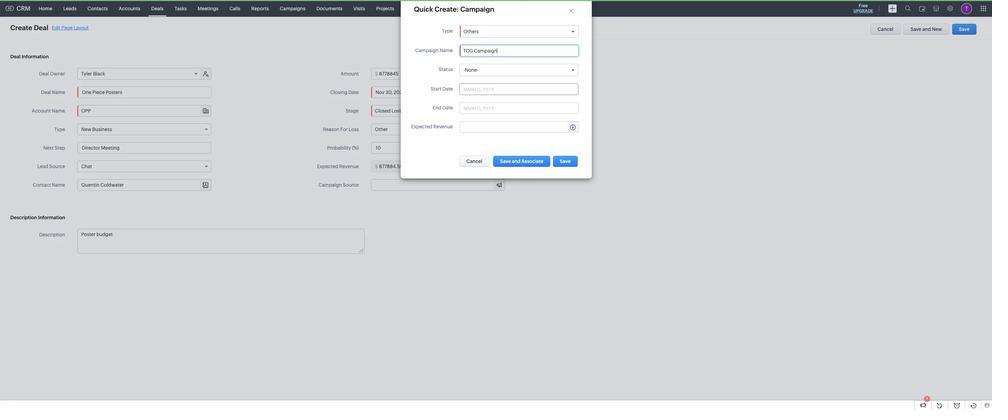 Task type: vqa. For each thing, say whether or not it's contained in the screenshot.
Information to the top
yes



Task type: locate. For each thing, give the bounding box(es) containing it.
0 vertical spatial description
[[10, 215, 37, 221]]

name for campaign name
[[440, 48, 453, 53]]

probability (%)
[[327, 145, 359, 151]]

2 save from the left
[[959, 26, 970, 32]]

deal for deal owner
[[39, 71, 49, 77]]

1 horizontal spatial description
[[39, 232, 65, 238]]

deals link
[[146, 0, 169, 17]]

source for lead source
[[49, 164, 65, 170]]

free upgrade
[[854, 3, 874, 13]]

None submit
[[553, 156, 578, 167]]

description
[[10, 215, 37, 221], [39, 232, 65, 238]]

type up step
[[54, 127, 65, 132]]

1 horizontal spatial save
[[959, 26, 970, 32]]

save
[[911, 26, 922, 32], [959, 26, 970, 32]]

deal left edit at left
[[34, 24, 48, 32]]

campaigns link
[[274, 0, 311, 17]]

1
[[927, 397, 928, 402]]

account name
[[32, 108, 65, 114]]

1 horizontal spatial campaign
[[415, 48, 439, 53]]

edit
[[52, 25, 60, 30]]

save for save and new
[[911, 26, 922, 32]]

campaign for campaign name
[[415, 48, 439, 53]]

save right new
[[959, 26, 970, 32]]

cancel button
[[871, 24, 901, 35]]

MMM d, yyyy
 text field
[[464, 87, 519, 92]]

step
[[55, 145, 65, 151]]

meetings link
[[192, 0, 224, 17]]

1 vertical spatial type
[[54, 127, 65, 132]]

deal name
[[41, 90, 65, 95]]

campaign name
[[415, 48, 453, 53]]

1 vertical spatial description
[[39, 232, 65, 238]]

closing
[[330, 90, 348, 95]]

lead
[[37, 164, 48, 170]]

crm
[[17, 5, 30, 12]]

amount
[[341, 71, 359, 77]]

date right the closing
[[349, 90, 359, 95]]

0 horizontal spatial description
[[10, 215, 37, 221]]

page
[[61, 25, 73, 30]]

end
[[433, 105, 442, 111]]

contact
[[33, 183, 51, 188]]

create
[[10, 24, 32, 32]]

-
[[464, 67, 465, 73]]

0 horizontal spatial source
[[49, 164, 65, 170]]

name right contact
[[52, 183, 65, 188]]

deal for deal information
[[10, 54, 21, 59]]

stage
[[346, 108, 359, 114]]

name for contact name
[[52, 183, 65, 188]]

reason for loss
[[323, 127, 359, 132]]

information
[[22, 54, 49, 59], [38, 215, 65, 221]]

MMM d, yyyy
 text field
[[464, 106, 519, 111]]

contacts
[[88, 6, 108, 11]]

name up status
[[440, 48, 453, 53]]

1 horizontal spatial type
[[442, 28, 453, 34]]

0 horizontal spatial campaign
[[319, 183, 342, 188]]

(%)
[[352, 145, 359, 151]]

1 save from the left
[[911, 26, 922, 32]]

information up the deal owner
[[22, 54, 49, 59]]

None text field
[[371, 142, 505, 154], [78, 230, 364, 254], [371, 142, 505, 154], [78, 230, 364, 254]]

deal up account name
[[41, 90, 51, 95]]

1 horizontal spatial source
[[343, 183, 359, 188]]

deal left owner on the top left
[[39, 71, 49, 77]]

campaigns
[[280, 6, 306, 11]]

contacts link
[[82, 0, 113, 17]]

start date
[[431, 86, 453, 92]]

0 horizontal spatial save
[[911, 26, 922, 32]]

0 vertical spatial type
[[442, 28, 453, 34]]

start
[[431, 86, 442, 92]]

name right account
[[52, 108, 65, 114]]

free
[[859, 3, 868, 8]]

revenue
[[433, 124, 453, 130]]

calls
[[230, 6, 240, 11]]

documents link
[[311, 0, 348, 17]]

date for end date
[[442, 105, 453, 111]]

1 vertical spatial campaign
[[319, 183, 342, 188]]

deal
[[34, 24, 48, 32], [10, 54, 21, 59], [39, 71, 49, 77], [41, 90, 51, 95]]

lead source
[[37, 164, 65, 170]]

0 vertical spatial information
[[22, 54, 49, 59]]

meetings
[[198, 6, 219, 11]]

-None- field
[[460, 64, 578, 76]]

create: campaign
[[435, 5, 494, 13]]

date right start
[[442, 86, 453, 92]]

1 vertical spatial source
[[343, 183, 359, 188]]

closing date
[[330, 90, 359, 95]]

save inside button
[[911, 26, 922, 32]]

create deal edit page layout
[[10, 24, 89, 32]]

type down quick create: campaign
[[442, 28, 453, 34]]

upgrade
[[854, 9, 874, 13]]

type
[[442, 28, 453, 34], [54, 127, 65, 132]]

crm link
[[6, 5, 30, 12]]

source
[[49, 164, 65, 170], [343, 183, 359, 188]]

campaign
[[415, 48, 439, 53], [319, 183, 342, 188]]

deal down create
[[10, 54, 21, 59]]

None button
[[459, 156, 490, 167], [493, 156, 550, 167], [459, 156, 490, 167], [493, 156, 550, 167]]

deal for deal name
[[41, 90, 51, 95]]

None text field
[[464, 48, 575, 54], [379, 68, 505, 79], [78, 87, 212, 98], [78, 142, 212, 154], [464, 48, 575, 54], [379, 68, 505, 79], [78, 87, 212, 98], [78, 142, 212, 154]]

owner
[[50, 71, 65, 77]]

contact name
[[33, 183, 65, 188]]

save left and
[[911, 26, 922, 32]]

layout
[[74, 25, 89, 30]]

edit page layout link
[[52, 25, 89, 30]]

name down owner on the top left
[[52, 90, 65, 95]]

information down the contact name
[[38, 215, 65, 221]]

account
[[32, 108, 51, 114]]

date right end
[[442, 105, 453, 111]]

1 vertical spatial information
[[38, 215, 65, 221]]

leads
[[63, 6, 77, 11]]

visits
[[354, 6, 365, 11]]

0 vertical spatial source
[[49, 164, 65, 170]]

date for closing date
[[349, 90, 359, 95]]

name
[[440, 48, 453, 53], [52, 90, 65, 95], [52, 108, 65, 114], [52, 183, 65, 188]]

campaign for campaign source
[[319, 183, 342, 188]]

leads link
[[58, 0, 82, 17]]

date
[[442, 86, 453, 92], [349, 90, 359, 95], [442, 105, 453, 111]]

deals
[[151, 6, 164, 11]]

loss
[[349, 127, 359, 132]]

save inside button
[[959, 26, 970, 32]]

projects link
[[371, 0, 400, 17]]

0 vertical spatial campaign
[[415, 48, 439, 53]]



Task type: describe. For each thing, give the bounding box(es) containing it.
reason
[[323, 127, 340, 132]]

save button
[[953, 24, 977, 35]]

home link
[[33, 0, 58, 17]]

expected revenue
[[411, 124, 453, 130]]

date for start date
[[442, 86, 453, 92]]

calls link
[[224, 0, 246, 17]]

visits link
[[348, 0, 371, 17]]

new
[[932, 26, 943, 32]]

save for save
[[959, 26, 970, 32]]

projects
[[376, 6, 394, 11]]

information for deal information
[[22, 54, 49, 59]]

status
[[439, 67, 453, 72]]

others
[[464, 29, 479, 34]]

Others field
[[460, 26, 578, 38]]

documents
[[317, 6, 343, 11]]

end date
[[433, 105, 453, 111]]

home
[[39, 6, 52, 11]]

next step
[[43, 145, 65, 151]]

and
[[923, 26, 932, 32]]

save and new button
[[904, 24, 950, 35]]

tasks link
[[169, 0, 192, 17]]

0 horizontal spatial type
[[54, 127, 65, 132]]

-none-
[[464, 67, 479, 73]]

deal owner
[[39, 71, 65, 77]]

name for deal name
[[52, 90, 65, 95]]

expected
[[411, 124, 432, 130]]

description for description information
[[10, 215, 37, 221]]

MMM D, YYYY text field
[[371, 87, 505, 98]]

accounts link
[[113, 0, 146, 17]]

tasks
[[175, 6, 187, 11]]

information for description information
[[38, 215, 65, 221]]

deal information
[[10, 54, 49, 59]]

reports
[[251, 6, 269, 11]]

quick create: campaign
[[414, 5, 494, 13]]

reports link
[[246, 0, 274, 17]]

name for account name
[[52, 108, 65, 114]]

for
[[341, 127, 348, 132]]

none-
[[465, 67, 479, 73]]

next
[[43, 145, 54, 151]]

probability
[[327, 145, 351, 151]]

source for campaign source
[[343, 183, 359, 188]]

quick
[[414, 5, 433, 13]]

description information
[[10, 215, 65, 221]]

accounts
[[119, 6, 140, 11]]

campaign source
[[319, 183, 359, 188]]

cancel
[[878, 26, 894, 32]]

save and new
[[911, 26, 943, 32]]

description for description
[[39, 232, 65, 238]]



